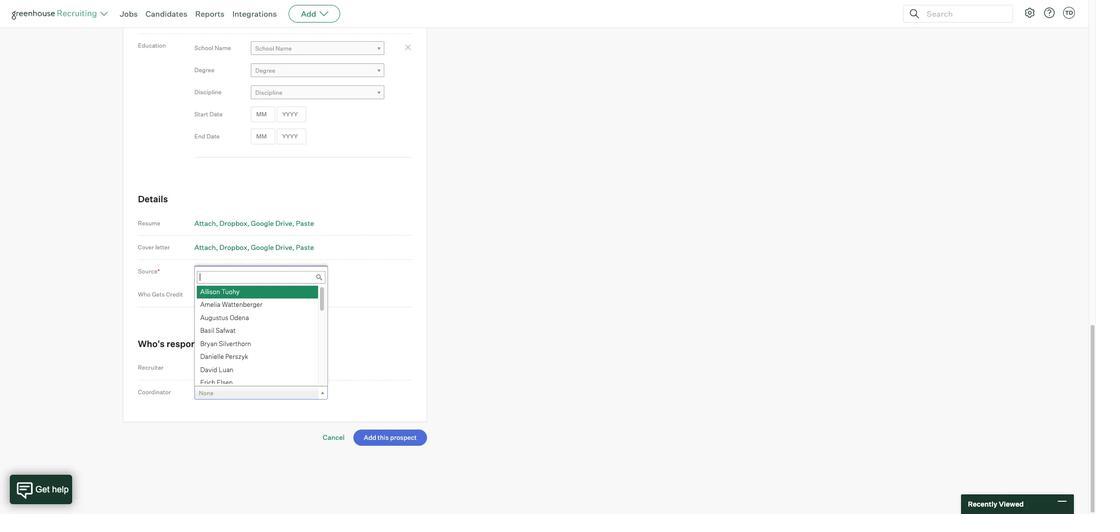 Task type: describe. For each thing, give the bounding box(es) containing it.
greenhouse recruiting image
[[12, 8, 100, 20]]

allison
[[200, 288, 220, 296]]

mm text field for start date
[[251, 106, 276, 122]]

silverthorn
[[219, 340, 251, 348]]

jobs
[[120, 9, 138, 19]]

0 horizontal spatial degree
[[195, 67, 215, 74]]

end date
[[195, 133, 220, 140]]

safwat
[[216, 327, 236, 335]]

mm text field for end date
[[251, 129, 276, 144]]

integrations link
[[233, 9, 277, 19]]

td button
[[1064, 7, 1076, 19]]

1 horizontal spatial degree
[[255, 67, 276, 74]]

+
[[195, 17, 199, 26]]

allison tuohy option
[[197, 286, 318, 299]]

viewed
[[1000, 500, 1025, 509]]

+ add another link
[[195, 17, 240, 26]]

date for end date
[[207, 133, 220, 140]]

2 none link from the top
[[195, 386, 328, 400]]

cover
[[138, 244, 154, 251]]

0 horizontal spatial discipline
[[195, 89, 222, 96]]

cancel
[[323, 433, 345, 442]]

configure image
[[1025, 7, 1037, 19]]

0 horizontal spatial school name
[[195, 44, 231, 52]]

discipline link
[[251, 86, 385, 100]]

basil safwat option
[[197, 325, 318, 338]]

a
[[218, 269, 221, 277]]

amelia
[[200, 301, 221, 309]]

bryan
[[200, 340, 218, 348]]

test
[[199, 292, 211, 299]]

reports link
[[195, 9, 225, 19]]

this
[[233, 338, 249, 349]]

attach for cover letter
[[195, 243, 216, 251]]

letter
[[155, 244, 170, 251]]

luan
[[219, 366, 234, 374]]

augustus odena
[[200, 314, 249, 322]]

another
[[215, 17, 240, 26]]

coordinator
[[138, 389, 171, 396]]

drive for resume
[[276, 219, 293, 227]]

dropbox for resume
[[220, 219, 248, 227]]

credit
[[166, 291, 183, 298]]

end
[[195, 133, 205, 140]]

allison tuohy
[[200, 288, 240, 296]]

prospect?
[[251, 338, 294, 349]]

start
[[195, 111, 208, 118]]

google for cover letter
[[251, 243, 274, 251]]

1 none from the top
[[199, 365, 214, 372]]

attach link for cover letter
[[195, 243, 218, 251]]

augustus
[[200, 314, 228, 322]]

details
[[138, 194, 168, 205]]

who's
[[138, 338, 165, 349]]

td
[[1066, 9, 1074, 16]]

cover letter
[[138, 244, 170, 251]]

1 horizontal spatial discipline
[[255, 89, 283, 96]]

yyyy text field for end date
[[277, 129, 306, 144]]

select
[[199, 269, 216, 277]]

0 horizontal spatial name
[[215, 44, 231, 52]]

school name link
[[251, 41, 385, 56]]

source
[[138, 268, 158, 275]]

elsen
[[217, 379, 233, 387]]

1 none link from the top
[[195, 362, 328, 376]]

attach dropbox google drive paste for cover letter
[[195, 243, 314, 251]]

basil
[[200, 327, 215, 335]]

date for start date
[[210, 111, 223, 118]]

reports
[[195, 9, 225, 19]]

who's responsible for this prospect?
[[138, 338, 294, 349]]

jobs link
[[120, 9, 138, 19]]

basil safwat
[[200, 327, 236, 335]]

recruiter
[[138, 364, 164, 372]]

amelia wattenberger option
[[197, 299, 318, 312]]

erich elsen option
[[197, 377, 318, 390]]



Task type: vqa. For each thing, say whether or not it's contained in the screenshot.
ADD popup button
yes



Task type: locate. For each thing, give the bounding box(es) containing it.
paste for cover letter
[[296, 243, 314, 251]]

select a source...
[[199, 269, 246, 277]]

david luan option
[[197, 364, 318, 377]]

add right '+'
[[201, 17, 214, 26]]

source...
[[222, 269, 246, 277]]

school name down + add another link
[[195, 44, 231, 52]]

wattenberger
[[222, 301, 263, 309]]

google drive link
[[251, 219, 295, 227], [251, 243, 295, 251]]

school
[[195, 44, 214, 52], [255, 45, 274, 52]]

1 horizontal spatial school name
[[255, 45, 292, 52]]

0 vertical spatial dropbox link
[[220, 219, 250, 227]]

school down integrations link
[[255, 45, 274, 52]]

2 attach from the top
[[195, 243, 216, 251]]

discipline
[[195, 89, 222, 96], [255, 89, 283, 96]]

2 google from the top
[[251, 243, 274, 251]]

0 vertical spatial google drive link
[[251, 219, 295, 227]]

candidates
[[146, 9, 187, 19]]

for
[[219, 338, 231, 349]]

school down '+'
[[195, 44, 214, 52]]

0 vertical spatial paste link
[[296, 219, 314, 227]]

0 vertical spatial none link
[[195, 362, 328, 376]]

david luan
[[200, 366, 234, 374]]

0 vertical spatial dropbox
[[220, 219, 248, 227]]

1 attach link from the top
[[195, 219, 218, 227]]

add up school name link
[[301, 9, 316, 19]]

1 vertical spatial paste
[[296, 243, 314, 251]]

none
[[199, 365, 214, 372], [199, 390, 214, 397]]

attach
[[195, 219, 216, 227], [195, 243, 216, 251]]

0 vertical spatial paste
[[296, 219, 314, 227]]

dropbox link for resume
[[220, 219, 250, 227]]

+ add another
[[195, 17, 240, 26]]

date right the end
[[207, 133, 220, 140]]

yyyy text field for start date
[[277, 106, 306, 122]]

0 vertical spatial google
[[251, 219, 274, 227]]

1 vertical spatial attach link
[[195, 243, 218, 251]]

google drive link for resume
[[251, 219, 295, 227]]

date
[[210, 111, 223, 118], [207, 133, 220, 140]]

2 attach dropbox google drive paste from the top
[[195, 243, 314, 251]]

paste for resume
[[296, 219, 314, 227]]

none down erich
[[199, 390, 214, 397]]

google drive link for cover letter
[[251, 243, 295, 251]]

1 vertical spatial yyyy text field
[[277, 129, 306, 144]]

name
[[215, 44, 231, 52], [276, 45, 292, 52]]

2 paste link from the top
[[296, 243, 314, 251]]

1 horizontal spatial add
[[301, 9, 316, 19]]

source *
[[138, 268, 160, 275]]

1 mm text field from the top
[[251, 106, 276, 122]]

tuohy
[[222, 288, 240, 296]]

test dumtwo
[[199, 292, 237, 299]]

none down danielle
[[199, 365, 214, 372]]

0 vertical spatial yyyy text field
[[277, 106, 306, 122]]

amelia wattenberger
[[200, 301, 263, 309]]

0 vertical spatial attach dropbox google drive paste
[[195, 219, 314, 227]]

dropbox
[[220, 219, 248, 227], [220, 243, 248, 251]]

1 vertical spatial paste link
[[296, 243, 314, 251]]

2 none from the top
[[199, 390, 214, 397]]

education
[[138, 42, 166, 49]]

2 google drive link from the top
[[251, 243, 295, 251]]

dropbox for cover letter
[[220, 243, 248, 251]]

resume
[[138, 220, 161, 227]]

degree
[[195, 67, 215, 74], [255, 67, 276, 74]]

1 horizontal spatial name
[[276, 45, 292, 52]]

attach link
[[195, 219, 218, 227], [195, 243, 218, 251]]

*
[[158, 268, 160, 275]]

odena
[[230, 314, 249, 322]]

name down another
[[215, 44, 231, 52]]

1 paste from the top
[[296, 219, 314, 227]]

td button
[[1062, 5, 1078, 21]]

1 vertical spatial google
[[251, 243, 274, 251]]

school name down integrations
[[255, 45, 292, 52]]

MM text field
[[251, 106, 276, 122], [251, 129, 276, 144]]

1 dropbox from the top
[[220, 219, 248, 227]]

none link
[[195, 362, 328, 376], [195, 386, 328, 400]]

danielle perszyk
[[200, 353, 248, 361]]

None submit
[[354, 430, 427, 446]]

test dumtwo link
[[195, 288, 328, 303]]

drive for cover letter
[[276, 243, 293, 251]]

attach for resume
[[195, 219, 216, 227]]

0 vertical spatial date
[[210, 111, 223, 118]]

0 vertical spatial drive
[[276, 219, 293, 227]]

2 paste from the top
[[296, 243, 314, 251]]

paste
[[296, 219, 314, 227], [296, 243, 314, 251]]

1 vertical spatial dropbox
[[220, 243, 248, 251]]

gets
[[152, 291, 165, 298]]

bryan silverthorn option
[[197, 338, 318, 351]]

who gets credit
[[138, 291, 183, 298]]

danielle
[[200, 353, 224, 361]]

start date
[[195, 111, 223, 118]]

add inside popup button
[[301, 9, 316, 19]]

1 vertical spatial dropbox link
[[220, 243, 250, 251]]

who
[[138, 291, 151, 298]]

0 horizontal spatial add
[[201, 17, 214, 26]]

responsible
[[167, 338, 217, 349]]

paste link
[[296, 219, 314, 227], [296, 243, 314, 251]]

candidates link
[[146, 9, 187, 19]]

attach dropbox google drive paste
[[195, 219, 314, 227], [195, 243, 314, 251]]

2 dropbox from the top
[[220, 243, 248, 251]]

degree link
[[251, 64, 385, 78]]

paste link for resume
[[296, 219, 314, 227]]

1 vertical spatial google drive link
[[251, 243, 295, 251]]

2 attach link from the top
[[195, 243, 218, 251]]

bryan silverthorn
[[200, 340, 251, 348]]

1 google from the top
[[251, 219, 274, 227]]

school name
[[195, 44, 231, 52], [255, 45, 292, 52]]

1 horizontal spatial school
[[255, 45, 274, 52]]

Search text field
[[925, 7, 1005, 21]]

attach link for resume
[[195, 219, 218, 227]]

1 vertical spatial date
[[207, 133, 220, 140]]

david
[[200, 366, 217, 374]]

2 yyyy text field from the top
[[277, 129, 306, 144]]

0 vertical spatial attach link
[[195, 219, 218, 227]]

perszyk
[[225, 353, 248, 361]]

augustus odena option
[[197, 312, 318, 325]]

1 attach from the top
[[195, 219, 216, 227]]

none link down david luan 'option'
[[195, 386, 328, 400]]

0 vertical spatial none
[[199, 365, 214, 372]]

1 google drive link from the top
[[251, 219, 295, 227]]

name up degree link
[[276, 45, 292, 52]]

0 vertical spatial attach
[[195, 219, 216, 227]]

add
[[301, 9, 316, 19], [201, 17, 214, 26]]

1 attach dropbox google drive paste from the top
[[195, 219, 314, 227]]

1 dropbox link from the top
[[220, 219, 250, 227]]

dropbox link
[[220, 219, 250, 227], [220, 243, 250, 251]]

select a source... link
[[195, 266, 328, 280]]

dumtwo
[[212, 292, 237, 299]]

drive
[[276, 219, 293, 227], [276, 243, 293, 251]]

1 drive from the top
[[276, 219, 293, 227]]

1 yyyy text field from the top
[[277, 106, 306, 122]]

integrations
[[233, 9, 277, 19]]

none link up erich elsen "option"
[[195, 362, 328, 376]]

google
[[251, 219, 274, 227], [251, 243, 274, 251]]

0 vertical spatial mm text field
[[251, 106, 276, 122]]

paste link for cover letter
[[296, 243, 314, 251]]

attach dropbox google drive paste for resume
[[195, 219, 314, 227]]

date right start
[[210, 111, 223, 118]]

YYYY text field
[[277, 106, 306, 122], [277, 129, 306, 144]]

cancel link
[[323, 433, 345, 442]]

2 mm text field from the top
[[251, 129, 276, 144]]

2 drive from the top
[[276, 243, 293, 251]]

recently
[[969, 500, 998, 509]]

1 vertical spatial drive
[[276, 243, 293, 251]]

recently viewed
[[969, 500, 1025, 509]]

list box containing allison tuohy
[[195, 286, 326, 390]]

None text field
[[195, 0, 330, 13], [197, 271, 326, 284], [195, 0, 330, 13], [197, 271, 326, 284]]

1 vertical spatial none
[[199, 390, 214, 397]]

2 dropbox link from the top
[[220, 243, 250, 251]]

add button
[[289, 5, 341, 23]]

danielle perszyk option
[[197, 351, 318, 364]]

erich
[[200, 379, 216, 387]]

1 paste link from the top
[[296, 219, 314, 227]]

0 horizontal spatial school
[[195, 44, 214, 52]]

list box
[[195, 286, 326, 390]]

dropbox link for cover letter
[[220, 243, 250, 251]]

1 vertical spatial none link
[[195, 386, 328, 400]]

google for resume
[[251, 219, 274, 227]]

1 vertical spatial attach dropbox google drive paste
[[195, 243, 314, 251]]

erich elsen
[[200, 379, 233, 387]]

1 vertical spatial attach
[[195, 243, 216, 251]]

1 vertical spatial mm text field
[[251, 129, 276, 144]]



